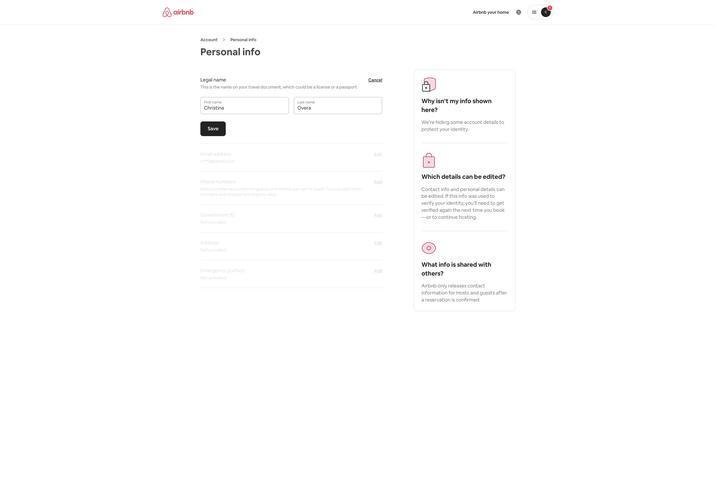 Task type: locate. For each thing, give the bounding box(es) containing it.
2 vertical spatial provided
[[209, 275, 226, 281]]

can inside the contact info and personal details can be edited. if this info was used to verify your identity, you'll need to get verified again the next time you book —or to continue hosting.
[[497, 186, 505, 193]]

0 horizontal spatial the
[[213, 84, 220, 90]]

this
[[200, 84, 208, 90]]

3 provided from the top
[[209, 275, 226, 281]]

how
[[242, 192, 251, 197]]

name left on
[[221, 84, 232, 90]]

0 vertical spatial the
[[213, 84, 220, 90]]

your inside "legal name this is the name on your travel document, which could be a license or a passport."
[[239, 84, 248, 90]]

1 vertical spatial is
[[451, 261, 456, 269]]

0 vertical spatial guests
[[256, 186, 269, 192]]

personal
[[231, 37, 248, 42], [200, 46, 241, 58]]

personal right account link
[[231, 37, 248, 42]]

1 vertical spatial airbnb
[[279, 186, 292, 192]]

2 vertical spatial airbnb
[[422, 283, 437, 289]]

if
[[445, 193, 449, 200]]

provided down the emergency
[[209, 275, 226, 281]]

could
[[295, 84, 306, 90]]

1 vertical spatial contact
[[468, 283, 485, 289]]

for
[[449, 290, 455, 296]]

be right "could"
[[307, 84, 312, 90]]

0 vertical spatial details
[[484, 119, 498, 126]]

not inside government id not provided
[[200, 220, 208, 225]]

2 horizontal spatial be
[[474, 173, 482, 181]]

name right legal
[[214, 77, 226, 83]]

emergency contact not provided
[[200, 268, 245, 281]]

0 vertical spatial contact
[[227, 268, 245, 274]]

name
[[214, 77, 226, 83], [221, 84, 232, 90]]

to right account
[[499, 119, 504, 126]]

add button for phone numbers
[[374, 179, 382, 185]]

2 vertical spatial be
[[422, 193, 427, 200]]

is inside airbnb only releases contact information for hosts and guests after a reservation is confirmed.
[[452, 297, 455, 303]]

edit button
[[374, 151, 382, 157], [374, 240, 382, 246]]

be up verify
[[422, 193, 427, 200]]

airbnb
[[473, 9, 487, 15], [279, 186, 292, 192], [422, 283, 437, 289]]

0 horizontal spatial airbnb
[[279, 186, 292, 192]]

and up confirmed.
[[470, 290, 479, 296]]

2 add button from the top
[[374, 268, 382, 274]]

0 horizontal spatial be
[[307, 84, 312, 90]]

the inside the contact info and personal details can be edited. if this info was used to verify your identity, you'll need to get verified again the next time you book —or to continue hosting.
[[453, 207, 460, 214]]

contact up hosts
[[468, 283, 485, 289]]

1 vertical spatial provided
[[209, 248, 226, 253]]

provided down address
[[209, 248, 226, 253]]

personal down account link
[[200, 46, 241, 58]]

edit button for email address
[[374, 151, 382, 157]]

can down edited?
[[497, 186, 505, 193]]

airbnb inside 'airbnb your home' link
[[473, 9, 487, 15]]

email address c***9@gmail.com
[[200, 151, 235, 164]]

information
[[422, 290, 448, 296]]

add button
[[374, 179, 382, 185], [374, 268, 382, 274]]

to up you
[[491, 200, 496, 207]]

this
[[450, 193, 458, 200]]

hosts
[[456, 290, 469, 296]]

is down for
[[452, 297, 455, 303]]

we're
[[422, 119, 435, 126]]

here?
[[422, 106, 438, 114]]

address
[[213, 151, 231, 157]]

provided down the government
[[209, 220, 226, 225]]

2 edit from the top
[[374, 240, 382, 246]]

2 not from the top
[[200, 248, 208, 253]]

be inside the contact info and personal details can be edited. if this info was used to verify your identity, you'll need to get verified again the next time you book —or to continue hosting.
[[422, 193, 427, 200]]

can
[[462, 173, 473, 181], [497, 186, 505, 193], [293, 186, 300, 192], [335, 186, 342, 192]]

0 horizontal spatial get
[[301, 186, 308, 192]]

not inside emergency contact not provided
[[200, 275, 208, 281]]

0 vertical spatial is
[[209, 84, 212, 90]]

guests
[[256, 186, 269, 192], [480, 290, 495, 296]]

used
[[478, 193, 489, 200]]

shared
[[457, 261, 477, 269]]

0 vertical spatial numbers
[[216, 179, 236, 185]]

a
[[313, 84, 316, 90], [336, 84, 339, 90], [210, 186, 212, 192], [422, 297, 424, 303]]

details for account
[[484, 119, 498, 126]]

2 vertical spatial is
[[452, 297, 455, 303]]

not
[[200, 220, 208, 225], [200, 248, 208, 253], [200, 275, 208, 281]]

details up this
[[442, 173, 461, 181]]

0 vertical spatial edit
[[374, 152, 382, 157]]

not down the government
[[200, 220, 208, 225]]

details inside the contact info and personal details can be edited. if this info was used to verify your identity, you'll need to get verified again the next time you book —or to continue hosting.
[[481, 186, 496, 193]]

the right this
[[213, 84, 220, 90]]

get left in
[[301, 186, 308, 192]]

provided inside government id not provided
[[209, 220, 226, 225]]

your down the edited.
[[435, 200, 445, 207]]

0 vertical spatial be
[[307, 84, 312, 90]]

others?
[[422, 270, 444, 278]]

1 not from the top
[[200, 220, 208, 225]]

and up this
[[451, 186, 459, 193]]

0 horizontal spatial contact
[[227, 268, 245, 274]]

can up personal
[[462, 173, 473, 181]]

verified
[[422, 207, 439, 214]]

to right used
[[490, 193, 495, 200]]

to inside 'we're hiding some account details to protect your identity.'
[[499, 119, 504, 126]]

a down information at the bottom right of page
[[422, 297, 424, 303]]

details inside 'we're hiding some account details to protect your identity.'
[[484, 119, 498, 126]]

continue
[[438, 214, 458, 221]]

the down identity,
[[453, 207, 460, 214]]

airbnb your home
[[473, 9, 509, 15]]

None text field
[[204, 105, 285, 111]]

1 add button from the top
[[374, 179, 382, 185]]

contact right the emergency
[[227, 268, 245, 274]]

be up personal
[[474, 173, 482, 181]]

1 provided from the top
[[209, 220, 226, 225]]

hiding
[[436, 119, 450, 126]]

numbers up number
[[216, 179, 236, 185]]

airbnb inside airbnb only releases contact information for hosts and guests after a reservation is confirmed.
[[422, 283, 437, 289]]

2 vertical spatial details
[[481, 186, 496, 193]]

provided inside emergency contact not provided
[[209, 275, 226, 281]]

save
[[208, 126, 219, 132]]

contact
[[422, 186, 440, 193]]

to
[[499, 119, 504, 126], [490, 193, 495, 200], [491, 200, 496, 207], [432, 214, 437, 221]]

address
[[200, 240, 219, 246]]

airbnb right used.
[[279, 186, 292, 192]]

airbnb up information at the bottom right of page
[[422, 283, 437, 289]]

1 edit from the top
[[374, 152, 382, 157]]

1 horizontal spatial the
[[453, 207, 460, 214]]

time
[[473, 207, 483, 214]]

is left shared
[[451, 261, 456, 269]]

details right account
[[484, 119, 498, 126]]

1 vertical spatial the
[[453, 207, 460, 214]]

guests left after
[[480, 290, 495, 296]]

1 horizontal spatial guests
[[480, 290, 495, 296]]

emergency
[[200, 268, 226, 274]]

1 horizontal spatial be
[[422, 193, 427, 200]]

info
[[249, 37, 256, 42], [243, 46, 261, 58], [460, 97, 471, 105], [441, 186, 450, 193], [459, 193, 467, 200], [439, 261, 450, 269]]

0 vertical spatial edit button
[[374, 151, 382, 157]]

your down hiding
[[440, 126, 450, 133]]

numbers
[[216, 179, 236, 185], [200, 192, 218, 197]]

be
[[307, 84, 312, 90], [474, 173, 482, 181], [422, 193, 427, 200]]

0 horizontal spatial guests
[[256, 186, 269, 192]]

government
[[200, 212, 229, 218]]

was
[[468, 193, 477, 200]]

0 vertical spatial provided
[[209, 220, 226, 225]]

numbers down phone
[[200, 192, 218, 197]]

None text field
[[298, 105, 379, 111]]

a down phone
[[210, 186, 212, 192]]

account
[[200, 37, 218, 42]]

verify
[[422, 200, 434, 207]]

2 provided from the top
[[209, 248, 226, 253]]

0 vertical spatial not
[[200, 220, 208, 225]]

add
[[343, 186, 350, 192]]

personal info
[[231, 37, 256, 42], [200, 46, 261, 58]]

details up used
[[481, 186, 496, 193]]

3 not from the top
[[200, 275, 208, 281]]

1 vertical spatial get
[[497, 200, 504, 207]]

you
[[326, 186, 334, 192]]

address not provided
[[200, 240, 226, 253]]

0 vertical spatial get
[[301, 186, 308, 192]]

again
[[440, 207, 452, 214]]

airbnb your home link
[[469, 6, 513, 19]]

not down the emergency
[[200, 275, 208, 281]]

provided for emergency
[[209, 275, 226, 281]]

a right or
[[336, 84, 339, 90]]

1 horizontal spatial contact
[[468, 283, 485, 289]]

contact
[[227, 268, 245, 274], [468, 283, 485, 289]]

edit button for address
[[374, 240, 382, 246]]

not down address
[[200, 248, 208, 253]]

confirmed.
[[456, 297, 481, 303]]

0 vertical spatial add button
[[374, 179, 382, 185]]

the
[[213, 84, 220, 90], [453, 207, 460, 214]]

1 vertical spatial not
[[200, 248, 208, 253]]

isn't
[[436, 97, 449, 105]]

cancel button
[[368, 77, 382, 83]]

1 vertical spatial edit button
[[374, 240, 382, 246]]

1 vertical spatial add button
[[374, 268, 382, 274]]

which
[[283, 84, 295, 90]]

1 button
[[527, 5, 554, 20]]

1 vertical spatial edit
[[374, 240, 382, 246]]

1 horizontal spatial get
[[497, 200, 504, 207]]

reservation
[[425, 297, 451, 303]]

airbnb left home
[[473, 9, 487, 15]]

your left home
[[488, 9, 497, 15]]

number
[[213, 186, 228, 192]]

id
[[230, 212, 235, 218]]

1 edit button from the top
[[374, 151, 382, 157]]

they're
[[252, 192, 266, 197]]

1 vertical spatial guests
[[480, 290, 495, 296]]

we're hiding some account details to protect your identity.
[[422, 119, 504, 133]]

1 horizontal spatial airbnb
[[422, 283, 437, 289]]

a left license
[[313, 84, 316, 90]]

2 edit button from the top
[[374, 240, 382, 246]]

edit
[[374, 152, 382, 157], [374, 240, 382, 246]]

guests right how
[[256, 186, 269, 192]]

phone numbers add a number so confirmed guests and airbnb can get in touch. you can add other numbers and choose how they're used.
[[200, 179, 362, 197]]

2 vertical spatial not
[[200, 275, 208, 281]]

used.
[[267, 192, 277, 197]]

releases
[[448, 283, 467, 289]]

guests inside airbnb only releases contact information for hosts and guests after a reservation is confirmed.
[[480, 290, 495, 296]]

your right on
[[239, 84, 248, 90]]

a inside airbnb only releases contact information for hosts and guests after a reservation is confirmed.
[[422, 297, 424, 303]]

2 horizontal spatial airbnb
[[473, 9, 487, 15]]

why isn't my info shown here?
[[422, 97, 492, 114]]

in
[[309, 186, 312, 192]]

your inside the contact info and personal details can be edited. if this info was used to verify your identity, you'll need to get verified again the next time you book —or to continue hosting.
[[435, 200, 445, 207]]

0 vertical spatial airbnb
[[473, 9, 487, 15]]

get up book
[[497, 200, 504, 207]]

government id not provided
[[200, 212, 235, 225]]

is right this
[[209, 84, 212, 90]]



Task type: describe. For each thing, give the bounding box(es) containing it.
identity,
[[446, 200, 465, 207]]

to right —or
[[432, 214, 437, 221]]

not for emergency contact
[[200, 275, 208, 281]]

can right you
[[335, 186, 342, 192]]

confirmed
[[235, 186, 255, 192]]

get inside phone numbers add a number so confirmed guests and airbnb can get in touch. you can add other numbers and choose how they're used.
[[301, 186, 308, 192]]

your inside profile element
[[488, 9, 497, 15]]

save button
[[200, 122, 226, 136]]

with
[[478, 261, 491, 269]]

1 vertical spatial personal info
[[200, 46, 261, 58]]

edit for email address
[[374, 152, 382, 157]]

0 vertical spatial name
[[214, 77, 226, 83]]

info inside what info is shared with others?
[[439, 261, 450, 269]]

account link
[[200, 37, 218, 42]]

provided for government
[[209, 220, 226, 225]]

guests inside phone numbers add a number so confirmed guests and airbnb can get in touch. you can add other numbers and choose how they're used.
[[256, 186, 269, 192]]

on
[[233, 84, 238, 90]]

be inside "legal name this is the name on your travel document, which could be a license or a passport."
[[307, 84, 312, 90]]

can left in
[[293, 186, 300, 192]]

passport.
[[339, 84, 358, 90]]

provided inside address not provided
[[209, 248, 226, 253]]

what info is shared with others?
[[422, 261, 491, 278]]

phone
[[200, 179, 215, 185]]

after
[[496, 290, 507, 296]]

what
[[422, 261, 438, 269]]

a inside phone numbers add a number so confirmed guests and airbnb can get in touch. you can add other numbers and choose how they're used.
[[210, 186, 212, 192]]

shown
[[473, 97, 492, 105]]

the inside "legal name this is the name on your travel document, which could be a license or a passport."
[[213, 84, 220, 90]]

home
[[498, 9, 509, 15]]

details for personal
[[481, 186, 496, 193]]

identity.
[[451, 126, 469, 133]]

some
[[451, 119, 463, 126]]

and left so
[[219, 192, 226, 197]]

airbnb for airbnb your home
[[473, 9, 487, 15]]

edited.
[[429, 193, 444, 200]]

1 vertical spatial be
[[474, 173, 482, 181]]

airbnb inside phone numbers add a number so confirmed guests and airbnb can get in touch. you can add other numbers and choose how they're used.
[[279, 186, 292, 192]]

add link
[[374, 212, 382, 218]]

edited?
[[483, 173, 506, 181]]

not inside address not provided
[[200, 248, 208, 253]]

is inside what info is shared with others?
[[451, 261, 456, 269]]

and inside airbnb only releases contact information for hosts and guests after a reservation is confirmed.
[[470, 290, 479, 296]]

touch.
[[313, 186, 326, 192]]

travel
[[248, 84, 260, 90]]

contact inside airbnb only releases contact information for hosts and guests after a reservation is confirmed.
[[468, 283, 485, 289]]

—or
[[422, 214, 431, 221]]

book
[[493, 207, 505, 214]]

info inside "why isn't my info shown here?"
[[460, 97, 471, 105]]

so
[[229, 186, 234, 192]]

choose
[[227, 192, 242, 197]]

need
[[478, 200, 490, 207]]

and right they're in the top of the page
[[270, 186, 278, 192]]

document,
[[261, 84, 282, 90]]

edit for address
[[374, 240, 382, 246]]

is inside "legal name this is the name on your travel document, which could be a license or a passport."
[[209, 84, 212, 90]]

0 vertical spatial personal info
[[231, 37, 256, 42]]

airbnb only releases contact information for hosts and guests after a reservation is confirmed.
[[422, 283, 507, 303]]

protect
[[422, 126, 439, 133]]

you'll
[[466, 200, 477, 207]]

0 vertical spatial personal
[[231, 37, 248, 42]]

1 vertical spatial details
[[442, 173, 461, 181]]

you
[[484, 207, 492, 214]]

personal
[[460, 186, 480, 193]]

email
[[200, 151, 212, 157]]

and inside the contact info and personal details can be edited. if this info was used to verify your identity, you'll need to get verified again the next time you book —or to continue hosting.
[[451, 186, 459, 193]]

next
[[462, 207, 472, 214]]

add inside phone numbers add a number so confirmed guests and airbnb can get in touch. you can add other numbers and choose how they're used.
[[200, 186, 209, 192]]

legal name this is the name on your travel document, which could be a license or a passport.
[[200, 77, 358, 90]]

legal
[[200, 77, 212, 83]]

or
[[331, 84, 335, 90]]

your inside 'we're hiding some account details to protect your identity.'
[[440, 126, 450, 133]]

my
[[450, 97, 459, 105]]

contact inside emergency contact not provided
[[227, 268, 245, 274]]

1 vertical spatial numbers
[[200, 192, 218, 197]]

c***9@gmail.com
[[200, 159, 235, 164]]

profile element
[[365, 0, 554, 24]]

get inside the contact info and personal details can be edited. if this info was used to verify your identity, you'll need to get verified again the next time you book —or to continue hosting.
[[497, 200, 504, 207]]

hosting.
[[459, 214, 477, 221]]

1
[[549, 6, 551, 10]]

other
[[351, 186, 362, 192]]

1 vertical spatial name
[[221, 84, 232, 90]]

which
[[422, 173, 440, 181]]

1 vertical spatial personal
[[200, 46, 241, 58]]

add button for emergency contact
[[374, 268, 382, 274]]

why
[[422, 97, 435, 105]]

contact info and personal details can be edited. if this info was used to verify your identity, you'll need to get verified again the next time you book —or to continue hosting.
[[422, 186, 505, 221]]

which details can be edited?
[[422, 173, 506, 181]]

not for government id
[[200, 220, 208, 225]]

cancel
[[368, 77, 382, 83]]

license
[[317, 84, 330, 90]]

account
[[464, 119, 482, 126]]

airbnb for airbnb only releases contact information for hosts and guests after a reservation is confirmed.
[[422, 283, 437, 289]]

only
[[438, 283, 447, 289]]



Task type: vqa. For each thing, say whether or not it's contained in the screenshot.


